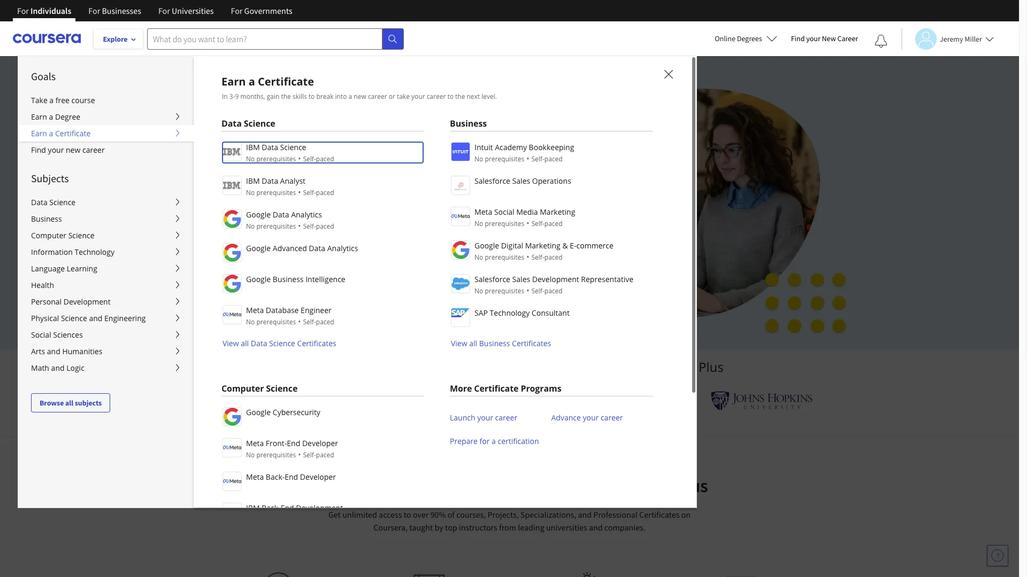 Task type: describe. For each thing, give the bounding box(es) containing it.
1 vertical spatial coursera
[[602, 475, 671, 498]]

a for earn a degree
[[49, 112, 53, 122]]

learning
[[67, 264, 97, 274]]

data science inside earn a certificate menu item
[[222, 118, 275, 129]]

explore button
[[94, 29, 143, 49]]

end for meta front-end developer no prerequisites • self-paced
[[287, 439, 300, 449]]

paced inside google data analytics no prerequisites • self-paced
[[316, 222, 334, 231]]

class
[[384, 150, 410, 166]]

partnername logo image inside google cybersecurity link
[[223, 408, 242, 427]]

science up google cybersecurity
[[266, 383, 298, 395]]

marketing inside google digital marketing & e-commerce no prerequisites • self-paced
[[525, 241, 561, 251]]

science inside dropdown button
[[61, 314, 87, 324]]

/month, cancel anytime
[[212, 240, 301, 250]]

by
[[435, 523, 443, 534]]

for for governments
[[231, 5, 243, 16]]

partnername logo image inside salesforce sales operations link
[[451, 176, 470, 195]]

self- inside google digital marketing & e-commerce no prerequisites • self-paced
[[532, 253, 545, 262]]

data down 3-
[[222, 118, 242, 129]]

subscription
[[227, 188, 295, 204]]

earn a certificate in 3-9 months, gain the skills to break into a new career or take your career to the next level.
[[222, 74, 497, 101]]

find for find your new career
[[791, 34, 805, 43]]

technology for sap
[[490, 308, 530, 318]]

google for google business intelligence
[[246, 275, 271, 285]]

back
[[321, 290, 339, 300]]

language learning
[[31, 264, 97, 274]]

• inside google data analytics no prerequisites • self-paced
[[298, 221, 301, 231]]

data inside ibm data science no prerequisites • self-paced
[[262, 142, 278, 153]]

course
[[71, 95, 95, 105]]

explore menu element
[[18, 56, 194, 413]]

career right take
[[427, 92, 446, 101]]

projects,
[[488, 510, 519, 521]]

certificates inside the get unlimited access to over 90% of courses, projects, specializations, and professional certificates on coursera, taught by top instructors from leading universities and companies.
[[639, 510, 680, 521]]

career
[[838, 34, 858, 43]]

information technology button
[[18, 244, 194, 261]]

prepare
[[450, 437, 478, 447]]

meta database engineer no prerequisites • self-paced
[[246, 306, 334, 327]]

earn for earn a degree
[[31, 112, 47, 122]]

back- for meta
[[266, 473, 285, 483]]

your up over
[[380, 475, 416, 498]]

certificate for earn a certificate
[[55, 128, 91, 139]]

personal development
[[31, 297, 111, 307]]

ibm data science no prerequisites • self-paced
[[246, 142, 334, 164]]

14-
[[267, 290, 278, 300]]

courses, inside the get unlimited access to over 90% of courses, projects, specializations, and professional certificates on coursera, taught by top instructors from leading universities and companies.
[[457, 510, 486, 521]]

0 vertical spatial coursera
[[641, 359, 696, 376]]

7-
[[237, 264, 244, 275]]

no inside ibm data analyst no prerequisites • self-paced
[[246, 188, 255, 197]]

data inside popup button
[[31, 197, 47, 208]]

taught
[[410, 523, 433, 534]]

find for find your new career
[[31, 145, 46, 155]]

$399 /year with 14-day money-back guarantee
[[209, 290, 380, 300]]

sas image
[[564, 393, 604, 410]]

take
[[31, 95, 47, 105]]

university of illinois at urbana-champaign image
[[207, 393, 290, 410]]

to inside the get unlimited access to over 90% of courses, projects, specializations, and professional certificates on coursera, taught by top instructors from leading universities and companies.
[[404, 510, 411, 521]]

0 horizontal spatial with
[[248, 290, 265, 300]]

sales for operations
[[512, 176, 530, 186]]

university of michigan image
[[501, 387, 529, 416]]

math and logic button
[[18, 360, 194, 377]]

cybersecurity
[[273, 408, 320, 418]]

of
[[448, 510, 455, 521]]

paced inside meta social media marketing no prerequisites • self-paced
[[545, 219, 563, 228]]

no inside salesforce sales development representative no prerequisites • self-paced
[[475, 287, 483, 296]]

advance your career link
[[551, 407, 623, 430]]

google business intelligence link
[[222, 273, 424, 294]]

universities inside the get unlimited access to over 90% of courses, projects, specializations, and professional certificates on coursera, taught by top instructors from leading universities and companies.
[[546, 523, 587, 534]]

save money image
[[413, 575, 452, 578]]

social inside 'popup button'
[[31, 330, 51, 340]]

computer inside popup button
[[31, 231, 66, 241]]

data right 'advanced'
[[309, 243, 325, 254]]

math and logic
[[31, 363, 84, 374]]

information technology
[[31, 247, 115, 257]]

to right the skills
[[309, 92, 315, 101]]

universities
[[172, 5, 214, 16]]

self- inside ibm data analyst no prerequisites • self-paced
[[303, 188, 316, 197]]

self- inside salesforce sales development representative no prerequisites • self-paced
[[532, 287, 545, 296]]

business down sap at the left of page
[[479, 339, 510, 349]]

humanities
[[62, 347, 102, 357]]

into
[[335, 92, 347, 101]]

access inside the get unlimited access to over 90% of courses, projects, specializations, and professional certificates on coursera, taught by top instructors from leading universities and companies.
[[379, 510, 402, 521]]

view for data science
[[223, 339, 239, 349]]

instructors
[[459, 523, 498, 534]]

prepare for a certification link
[[450, 430, 539, 454]]

• inside meta front-end developer no prerequisites • self-paced
[[298, 450, 301, 460]]

paced inside google digital marketing & e-commerce no prerequisites • self-paced
[[545, 253, 563, 262]]

meta back-end developer link
[[222, 471, 424, 492]]

2 vertical spatial development
[[296, 504, 343, 514]]

show notifications image
[[875, 35, 888, 48]]

development inside salesforce sales development representative no prerequisites • self-paced
[[532, 275, 579, 285]]

and inside math and logic popup button
[[51, 363, 65, 374]]

for individuals
[[17, 5, 71, 16]]

cancel
[[244, 240, 268, 250]]

science down meta database engineer no prerequisites • self-paced
[[269, 339, 295, 349]]

view for business
[[451, 339, 467, 349]]

meta for meta database engineer
[[246, 306, 264, 316]]

partnername logo image inside sap technology consultant link
[[451, 308, 470, 327]]

help center image
[[992, 550, 1004, 563]]

earn a degree
[[31, 112, 80, 122]]

no inside google digital marketing & e-commerce no prerequisites • self-paced
[[475, 253, 483, 262]]

flexible learning image
[[568, 573, 605, 578]]

paced inside meta database engineer no prerequisites • self-paced
[[316, 318, 334, 327]]

google digital marketing & e-commerce no prerequisites • self-paced
[[475, 241, 614, 262]]

view all business certificates
[[451, 339, 551, 349]]

earn for earn a certificate
[[31, 128, 47, 139]]

What do you want to learn? text field
[[147, 28, 383, 49]]

to inside unlimited access to 7,000+ world-class courses, hands-on projects, and job-ready certificate programs—all included in your subscription
[[295, 150, 306, 166]]

meta down meta front-end developer no prerequisites • self-paced
[[246, 473, 264, 483]]

on inside the get unlimited access to over 90% of courses, projects, specializations, and professional certificates on coursera, taught by top instructors from leading universities and companies.
[[682, 510, 691, 521]]

degree
[[55, 112, 80, 122]]

arts and humanities
[[31, 347, 102, 357]]

to left next on the top left of the page
[[448, 92, 454, 101]]

salesforce sales operations
[[475, 176, 571, 186]]

browse
[[40, 399, 64, 408]]

get
[[329, 510, 341, 521]]

end for meta back-end developer
[[285, 473, 298, 483]]

list for computer science
[[222, 407, 424, 578]]

earn a degree button
[[18, 109, 194, 125]]

sap technology consultant link
[[450, 307, 653, 327]]

google data analytics no prerequisites • self-paced
[[246, 210, 334, 231]]

end for ibm back-end development
[[281, 504, 294, 514]]

a inside 'link'
[[492, 437, 496, 447]]

a right the into
[[349, 92, 352, 101]]

data science inside popup button
[[31, 197, 76, 208]]

your right launch
[[477, 413, 493, 423]]

self- inside meta database engineer no prerequisites • self-paced
[[303, 318, 316, 327]]

day inside button
[[244, 264, 258, 275]]

career left or
[[368, 92, 387, 101]]

data inside ibm data analyst no prerequisites • self-paced
[[262, 176, 278, 186]]

information
[[31, 247, 73, 257]]

0 vertical spatial leading
[[398, 359, 442, 376]]

arts and humanities button
[[18, 344, 194, 360]]

prerequisites inside google digital marketing & e-commerce no prerequisites • self-paced
[[485, 253, 525, 262]]

sap technology consultant
[[475, 308, 570, 318]]

businesses
[[102, 5, 141, 16]]

prerequisites inside ibm data science no prerequisites • self-paced
[[257, 155, 296, 164]]

self- inside intuit academy bookkeeping no prerequisites • self-paced
[[532, 155, 545, 164]]

self- inside meta social media marketing no prerequisites • self-paced
[[532, 219, 545, 228]]

development inside "dropdown button"
[[64, 297, 111, 307]]

meta for meta front-end developer
[[246, 439, 264, 449]]

meta for meta social media marketing
[[475, 207, 492, 217]]

all for data science
[[241, 339, 249, 349]]

take a free course link
[[18, 92, 194, 109]]

companies
[[543, 359, 609, 376]]

data down database
[[251, 339, 267, 349]]

intuit academy bookkeeping no prerequisites • self-paced
[[475, 142, 574, 164]]

new inside earn a certificate in 3-9 months, gain the skills to break into a new career or take your career to the next level.
[[354, 92, 366, 101]]

data inside google data analytics no prerequisites • self-paced
[[273, 210, 289, 220]]

certificate
[[329, 169, 383, 185]]

google for google data analytics no prerequisites • self-paced
[[246, 210, 271, 220]]

7,000+
[[309, 150, 346, 166]]

paced inside salesforce sales development representative no prerequisites • self-paced
[[545, 287, 563, 296]]

1 vertical spatial day
[[278, 290, 291, 300]]

self- inside google data analytics no prerequisites • self-paced
[[303, 222, 316, 231]]

prerequisites inside meta social media marketing no prerequisites • self-paced
[[485, 219, 525, 228]]

jeremy
[[940, 34, 963, 44]]

guarantee
[[341, 290, 380, 300]]

coursera plus image
[[199, 100, 362, 117]]

find your new career link
[[786, 32, 864, 45]]

prerequisites inside meta front-end developer no prerequisites • self-paced
[[257, 451, 296, 460]]

view all business certificates link
[[450, 339, 551, 349]]

0 horizontal spatial certificates
[[297, 339, 336, 349]]

your inside explore menu element
[[48, 145, 64, 155]]

jeremy miller button
[[902, 28, 994, 49]]

find your new career
[[31, 145, 105, 155]]

leading inside the get unlimited access to over 90% of courses, projects, specializations, and professional certificates on coursera, taught by top instructors from leading universities and companies.
[[518, 523, 545, 534]]

and down professional
[[589, 523, 603, 534]]

your inside unlimited access to 7,000+ world-class courses, hands-on projects, and job-ready certificate programs—all included in your subscription
[[199, 188, 224, 204]]

list for business
[[450, 141, 653, 349]]

prepare for a certification
[[450, 437, 539, 447]]

hands-
[[462, 150, 499, 166]]

in inside unlimited access to 7,000+ world-class courses, hands-on projects, and job-ready certificate programs—all included in your subscription
[[517, 169, 527, 185]]

prerequisites inside ibm data analyst no prerequisites • self-paced
[[257, 188, 296, 197]]

business up $399 /year with 14-day money-back guarantee
[[273, 275, 304, 285]]

• inside ibm data science no prerequisites • self-paced
[[298, 154, 301, 164]]

google business intelligence
[[246, 275, 346, 285]]

no inside meta social media marketing no prerequisites • self-paced
[[475, 219, 483, 228]]

next
[[467, 92, 480, 101]]

google image
[[409, 392, 467, 411]]

certification
[[498, 437, 539, 447]]

language
[[31, 264, 65, 274]]

take
[[397, 92, 410, 101]]

browse all subjects button
[[31, 394, 110, 413]]

and left professional
[[578, 510, 592, 521]]

learn anything image
[[264, 573, 293, 578]]

academy
[[495, 142, 527, 153]]

a for earn a certificate
[[49, 128, 53, 139]]

goals
[[31, 70, 56, 83]]



Task type: vqa. For each thing, say whether or not it's contained in the screenshot.
topmost "on"
yes



Task type: locate. For each thing, give the bounding box(es) containing it.
google up '14-'
[[246, 275, 271, 285]]

salesforce
[[475, 176, 510, 186], [475, 275, 510, 285]]

0 horizontal spatial in
[[362, 475, 377, 498]]

developer up ibm back-end development link
[[300, 473, 336, 483]]

1 vertical spatial on
[[682, 510, 691, 521]]

salesforce for salesforce sales operations
[[475, 176, 510, 186]]

earn
[[222, 74, 246, 89], [31, 112, 47, 122], [31, 128, 47, 139]]

0 vertical spatial social
[[494, 207, 515, 217]]

prerequisites up "job-"
[[257, 155, 296, 164]]

business button
[[18, 211, 194, 227]]

earn up 3-
[[222, 74, 246, 89]]

a for earn a certificate in 3-9 months, gain the skills to break into a new career or take your career to the next level.
[[249, 74, 255, 89]]

computer science
[[31, 231, 94, 241], [222, 383, 298, 395]]

2 view from the left
[[451, 339, 467, 349]]

prerequisites up anytime
[[257, 222, 296, 231]]

google
[[246, 210, 271, 220], [475, 241, 499, 251], [246, 243, 271, 254], [246, 275, 271, 285], [246, 408, 271, 418]]

google down subscription
[[246, 210, 271, 220]]

1 horizontal spatial find
[[791, 34, 805, 43]]

new
[[822, 34, 836, 43]]

data up "job-"
[[262, 142, 278, 153]]

list for more certificate programs
[[450, 407, 653, 454]]

paced inside meta front-end developer no prerequisites • self-paced
[[316, 451, 334, 460]]

johns hopkins university image
[[711, 392, 813, 411]]

$399
[[209, 290, 226, 300]]

specializations,
[[521, 510, 576, 521]]

money-
[[293, 290, 321, 300]]

technology for information
[[75, 247, 115, 257]]

3 ibm from the top
[[246, 504, 260, 514]]

a inside 'popup button'
[[49, 128, 53, 139]]

marketing down salesforce sales operations link
[[540, 207, 575, 217]]

google advanced data analytics
[[246, 243, 358, 254]]

find your new career link
[[18, 142, 194, 158]]

0 vertical spatial with
[[248, 290, 265, 300]]

2 vertical spatial ibm
[[246, 504, 260, 514]]

prerequisites down "job-"
[[257, 188, 296, 197]]

e-
[[570, 241, 577, 251]]

1 vertical spatial marketing
[[525, 241, 561, 251]]

back- for ibm
[[262, 504, 281, 514]]

meta social media marketing no prerequisites • self-paced
[[475, 207, 575, 228]]

browse all subjects
[[40, 399, 102, 408]]

end
[[287, 439, 300, 449], [285, 473, 298, 483], [281, 504, 294, 514]]

1 horizontal spatial development
[[296, 504, 343, 514]]

partnername logo image inside meta back-end developer link
[[223, 473, 242, 492]]

1 vertical spatial analytics
[[327, 243, 358, 254]]

companies.
[[605, 523, 646, 534]]

paced inside ibm data analyst no prerequisites • self-paced
[[316, 188, 334, 197]]

analytics down ibm data analyst no prerequisites • self-paced
[[291, 210, 322, 220]]

sales for development
[[512, 275, 530, 285]]

1 horizontal spatial access
[[379, 510, 402, 521]]

developer for meta back-end developer
[[300, 473, 336, 483]]

• down engineer
[[298, 317, 301, 327]]

ibm up subscription
[[246, 176, 260, 186]]

meta
[[475, 207, 492, 217], [246, 306, 264, 316], [246, 439, 264, 449], [246, 473, 264, 483]]

earn a certificate menu item
[[193, 56, 1027, 578]]

day left "free"
[[244, 264, 258, 275]]

all right browse
[[65, 399, 73, 408]]

health button
[[18, 277, 194, 294]]

level.
[[482, 92, 497, 101]]

analytics
[[291, 210, 322, 220], [327, 243, 358, 254]]

analytics up intelligence
[[327, 243, 358, 254]]

3 for from the left
[[158, 5, 170, 16]]

1 vertical spatial sales
[[512, 275, 530, 285]]

• inside intuit academy bookkeeping no prerequisites • self-paced
[[527, 154, 529, 164]]

meta back-end developer
[[246, 473, 336, 483]]

from
[[499, 523, 516, 534]]

computer inside earn a certificate menu item
[[222, 383, 264, 395]]

arts
[[31, 347, 45, 357]]

1 horizontal spatial with
[[563, 475, 598, 498]]

2 horizontal spatial certificates
[[639, 510, 680, 521]]

world-
[[349, 150, 384, 166]]

• up "meta back-end developer"
[[298, 450, 301, 460]]

paced up &
[[545, 219, 563, 228]]

business down next on the top left of the page
[[450, 118, 487, 129]]

1 vertical spatial access
[[379, 510, 402, 521]]

1 horizontal spatial certificates
[[512, 339, 551, 349]]

2 horizontal spatial certificate
[[474, 383, 519, 395]]

career inside advance your career link
[[601, 413, 623, 423]]

google for google advanced data analytics
[[246, 243, 271, 254]]

unlimited
[[343, 510, 377, 521]]

• up sap technology consultant
[[527, 286, 529, 296]]

1 vertical spatial ibm
[[246, 176, 260, 186]]

0 vertical spatial end
[[287, 439, 300, 449]]

• inside google digital marketing & e-commerce no prerequisites • self-paced
[[527, 252, 529, 262]]

get unlimited access to over 90% of courses, projects, specializations, and professional certificates on coursera, taught by top instructors from leading universities and companies.
[[329, 510, 691, 534]]

your right take
[[411, 92, 425, 101]]

2 ibm from the top
[[246, 176, 260, 186]]

0 horizontal spatial day
[[244, 264, 258, 275]]

with
[[248, 290, 265, 300], [612, 359, 637, 376], [563, 475, 598, 498]]

for for universities
[[158, 5, 170, 16]]

paced inside ibm data science no prerequisites • self-paced
[[316, 155, 334, 164]]

analytics inside google data analytics no prerequisites • self-paced
[[291, 210, 322, 220]]

1 vertical spatial computer
[[222, 383, 264, 395]]

• inside ibm data analyst no prerequisites • self-paced
[[298, 187, 301, 197]]

1 horizontal spatial social
[[494, 207, 515, 217]]

computer
[[31, 231, 66, 241], [222, 383, 264, 395]]

paced down &
[[545, 253, 563, 262]]

prerequisites down the front-
[[257, 451, 296, 460]]

self- inside meta front-end developer no prerequisites • self-paced
[[303, 451, 316, 460]]

/month,
[[212, 240, 243, 250]]

prerequisites inside google data analytics no prerequisites • self-paced
[[257, 222, 296, 231]]

0 vertical spatial find
[[791, 34, 805, 43]]

• up the ready
[[298, 154, 301, 164]]

banner navigation
[[9, 0, 301, 29]]

0 horizontal spatial development
[[64, 297, 111, 307]]

0 horizontal spatial computer science
[[31, 231, 94, 241]]

for businesses
[[88, 5, 141, 16]]

science down "subjects"
[[49, 197, 76, 208]]

list containing google cybersecurity
[[222, 407, 424, 578]]

universities up 'more'
[[445, 359, 514, 376]]

0 vertical spatial data science
[[222, 118, 275, 129]]

0 horizontal spatial all
[[65, 399, 73, 408]]

0 horizontal spatial computer
[[31, 231, 66, 241]]

1 horizontal spatial leading
[[518, 523, 545, 534]]

0 horizontal spatial find
[[31, 145, 46, 155]]

1 vertical spatial with
[[612, 359, 637, 376]]

certificates down engineer
[[297, 339, 336, 349]]

1 vertical spatial end
[[285, 473, 298, 483]]

social sciences button
[[18, 327, 194, 344]]

business inside dropdown button
[[31, 214, 62, 224]]

0 vertical spatial access
[[256, 150, 292, 166]]

1 horizontal spatial day
[[278, 290, 291, 300]]

start 7-day free trial
[[216, 264, 294, 275]]

no inside intuit academy bookkeeping no prerequisites • self-paced
[[475, 155, 483, 164]]

professional
[[419, 475, 515, 498]]

all for business
[[469, 339, 477, 349]]

close image
[[661, 67, 675, 81], [662, 67, 676, 81]]

for for individuals
[[17, 5, 29, 16]]

&
[[563, 241, 568, 251]]

developer inside meta front-end developer no prerequisites • self-paced
[[302, 439, 338, 449]]

0 horizontal spatial new
[[66, 145, 80, 155]]

0 vertical spatial courses,
[[413, 150, 459, 166]]

sales up sap technology consultant
[[512, 275, 530, 285]]

access inside unlimited access to 7,000+ world-class courses, hands-on projects, and job-ready certificate programs—all included in your subscription
[[256, 150, 292, 166]]

0 horizontal spatial access
[[256, 150, 292, 166]]

marketing inside meta social media marketing no prerequisites • self-paced
[[540, 207, 575, 217]]

earn a certificate group
[[18, 56, 1027, 578]]

1 vertical spatial development
[[64, 297, 111, 307]]

computer up information
[[31, 231, 66, 241]]

anytime
[[270, 240, 301, 250]]

0 vertical spatial certificate
[[258, 74, 314, 89]]

prerequisites down the digital
[[485, 253, 525, 262]]

and inside physical science and engineering dropdown button
[[89, 314, 102, 324]]

with left '14-'
[[248, 290, 265, 300]]

trial
[[277, 264, 294, 275]]

commerce
[[577, 241, 614, 251]]

paced up google advanced data analytics link
[[316, 222, 334, 231]]

data down subscription
[[273, 210, 289, 220]]

0 vertical spatial analytics
[[291, 210, 322, 220]]

1 horizontal spatial technology
[[490, 308, 530, 318]]

• up salesforce sales development representative no prerequisites • self-paced
[[527, 252, 529, 262]]

self- inside ibm data science no prerequisites • self-paced
[[303, 155, 316, 164]]

ibm inside ibm data science no prerequisites • self-paced
[[246, 142, 260, 153]]

courses, inside unlimited access to 7,000+ world-class courses, hands-on projects, and job-ready certificate programs—all included in your subscription
[[413, 150, 459, 166]]

and inside arts and humanities dropdown button
[[47, 347, 60, 357]]

for for businesses
[[88, 5, 100, 16]]

paced up consultant
[[545, 287, 563, 296]]

physical
[[31, 314, 59, 324]]

consultant
[[532, 308, 570, 318]]

advanced
[[273, 243, 307, 254]]

hec paris image
[[639, 391, 676, 413]]

0 horizontal spatial universities
[[445, 359, 514, 376]]

prerequisites inside meta database engineer no prerequisites • self-paced
[[257, 318, 296, 327]]

data science down months,
[[222, 118, 275, 129]]

your inside earn a certificate in 3-9 months, gain the skills to break into a new career or take your career to the next level.
[[411, 92, 425, 101]]

1 vertical spatial salesforce
[[475, 275, 510, 285]]

start
[[216, 264, 235, 275]]

ibm down "meta back-end developer"
[[246, 504, 260, 514]]

duke university image
[[325, 392, 374, 409]]

end down meta front-end developer no prerequisites • self-paced
[[285, 473, 298, 483]]

in up unlimited
[[362, 475, 377, 498]]

development up physical science and engineering on the left
[[64, 297, 111, 307]]

0 horizontal spatial the
[[281, 92, 291, 101]]

self- up consultant
[[532, 287, 545, 296]]

with right companies at the right of the page
[[612, 359, 637, 376]]

the right gain
[[281, 92, 291, 101]]

find inside explore menu element
[[31, 145, 46, 155]]

1 horizontal spatial the
[[455, 92, 465, 101]]

subjects
[[31, 172, 69, 185]]

a right for
[[492, 437, 496, 447]]

1 vertical spatial data science
[[31, 197, 76, 208]]

ibm up 'projects,'
[[246, 142, 260, 153]]

google cybersecurity
[[246, 408, 320, 418]]

1 vertical spatial social
[[31, 330, 51, 340]]

2 horizontal spatial development
[[532, 275, 579, 285]]

social inside meta social media marketing no prerequisites • self-paced
[[494, 207, 515, 217]]

1 ibm from the top
[[246, 142, 260, 153]]

0 horizontal spatial social
[[31, 330, 51, 340]]

list containing launch your career
[[450, 407, 653, 454]]

governments
[[244, 5, 293, 16]]

technology inside list
[[490, 308, 530, 318]]

no inside meta database engineer no prerequisites • self-paced
[[246, 318, 255, 327]]

sales inside salesforce sales development representative no prerequisites • self-paced
[[512, 275, 530, 285]]

2 vertical spatial with
[[563, 475, 598, 498]]

certificate for earn a certificate in 3-9 months, gain the skills to break into a new career or take your career to the next level.
[[258, 74, 314, 89]]

• down analyst
[[298, 187, 301, 197]]

or
[[389, 92, 395, 101]]

free
[[259, 264, 276, 275]]

list
[[222, 141, 424, 349], [450, 141, 653, 349], [222, 407, 424, 578], [450, 407, 653, 454]]

technology right sap at the left of page
[[490, 308, 530, 318]]

development down invest
[[296, 504, 343, 514]]

for left universities
[[158, 5, 170, 16]]

no inside meta front-end developer no prerequisites • self-paced
[[246, 451, 255, 460]]

science inside ibm data science no prerequisites • self-paced
[[280, 142, 306, 153]]

ibm for ibm data science
[[246, 142, 260, 153]]

1 horizontal spatial computer science
[[222, 383, 298, 395]]

certificate up gain
[[258, 74, 314, 89]]

sciences
[[53, 330, 83, 340]]

1 vertical spatial earn
[[31, 112, 47, 122]]

partnername logo image
[[223, 142, 242, 162], [451, 142, 470, 162], [223, 176, 242, 195], [451, 176, 470, 195], [451, 207, 470, 226], [223, 210, 242, 229], [451, 241, 470, 260], [223, 243, 242, 263], [223, 275, 242, 294], [451, 275, 470, 294], [223, 306, 242, 325], [451, 308, 470, 327], [223, 408, 242, 427], [223, 439, 242, 458], [223, 473, 242, 492]]

over
[[413, 510, 429, 521]]

2 horizontal spatial with
[[612, 359, 637, 376]]

1 the from the left
[[281, 92, 291, 101]]

ibm inside ibm data analyst no prerequisites • self-paced
[[246, 176, 260, 186]]

list containing ibm data science
[[222, 141, 424, 349]]

leading up google image
[[398, 359, 442, 376]]

1 horizontal spatial in
[[517, 169, 527, 185]]

0 vertical spatial new
[[354, 92, 366, 101]]

science up information technology
[[68, 231, 94, 241]]

1 view from the left
[[223, 339, 239, 349]]

0 vertical spatial back-
[[266, 473, 285, 483]]

computer science inside earn a certificate menu item
[[222, 383, 298, 395]]

career inside find your new career link
[[82, 145, 105, 155]]

0 vertical spatial on
[[499, 150, 514, 166]]

1 horizontal spatial analytics
[[327, 243, 358, 254]]

leading down specializations,
[[518, 523, 545, 534]]

self- down engineer
[[303, 318, 316, 327]]

analyst
[[280, 176, 306, 186]]

sales down intuit academy bookkeeping no prerequisites • self-paced
[[512, 176, 530, 186]]

1 vertical spatial leading
[[518, 523, 545, 534]]

a down the "earn a degree"
[[49, 128, 53, 139]]

data down "subjects"
[[31, 197, 47, 208]]

representative
[[581, 275, 634, 285]]

earn for earn a certificate in 3-9 months, gain the skills to break into a new career or take your career to the next level.
[[222, 74, 246, 89]]

90%
[[430, 510, 446, 521]]

0 vertical spatial marketing
[[540, 207, 575, 217]]

0 horizontal spatial certificate
[[55, 128, 91, 139]]

developer down google cybersecurity link
[[302, 439, 338, 449]]

social left media
[[494, 207, 515, 217]]

4 for from the left
[[231, 5, 243, 16]]

to up the ready
[[295, 150, 306, 166]]

1 vertical spatial courses,
[[457, 510, 486, 521]]

2 for from the left
[[88, 5, 100, 16]]

physical science and engineering
[[31, 314, 146, 324]]

0 vertical spatial developer
[[302, 439, 338, 449]]

paced inside intuit academy bookkeeping no prerequisites • self-paced
[[545, 155, 563, 164]]

engineer
[[301, 306, 332, 316]]

career inside launch your career link
[[495, 413, 518, 423]]

0 horizontal spatial view
[[223, 339, 239, 349]]

prerequisites down database
[[257, 318, 296, 327]]

career up prepare for a certification
[[495, 413, 518, 423]]

2 salesforce from the top
[[475, 275, 510, 285]]

your down sas image
[[583, 413, 599, 423]]

certificate up "launch your career"
[[474, 383, 519, 395]]

0 vertical spatial technology
[[75, 247, 115, 257]]

all down sap at the left of page
[[469, 339, 477, 349]]

0 vertical spatial in
[[517, 169, 527, 185]]

developer for meta front-end developer no prerequisites • self-paced
[[302, 439, 338, 449]]

meta left database
[[246, 306, 264, 316]]

science up "job-"
[[280, 142, 306, 153]]

on inside unlimited access to 7,000+ world-class courses, hands-on projects, and job-ready certificate programs—all included in your subscription
[[499, 150, 514, 166]]

certificate inside earn a certificate in 3-9 months, gain the skills to break into a new career or take your career to the next level.
[[258, 74, 314, 89]]

1 horizontal spatial data science
[[222, 118, 275, 129]]

1 vertical spatial plus
[[675, 475, 708, 498]]

2 vertical spatial end
[[281, 504, 294, 514]]

social sciences
[[31, 330, 83, 340]]

prerequisites inside salesforce sales development representative no prerequisites • self-paced
[[485, 287, 525, 296]]

technology
[[75, 247, 115, 257], [490, 308, 530, 318]]

None search field
[[147, 28, 404, 49]]

•
[[298, 154, 301, 164], [527, 154, 529, 164], [298, 187, 301, 197], [527, 218, 529, 228], [298, 221, 301, 231], [527, 252, 529, 262], [527, 286, 529, 296], [298, 317, 301, 327], [298, 450, 301, 460]]

certificate inside 'popup button'
[[55, 128, 91, 139]]

certificate up find your new career
[[55, 128, 91, 139]]

back-
[[266, 473, 285, 483], [262, 504, 281, 514]]

prerequisites
[[257, 155, 296, 164], [485, 155, 525, 164], [257, 188, 296, 197], [485, 219, 525, 228], [257, 222, 296, 231], [485, 253, 525, 262], [485, 287, 525, 296], [257, 318, 296, 327], [257, 451, 296, 460]]

ibm for ibm data analyst
[[246, 176, 260, 186]]

google up start 7-day free trial button
[[246, 243, 271, 254]]

with right the goals on the bottom right of the page
[[563, 475, 598, 498]]

a inside popup button
[[49, 112, 53, 122]]

1 sales from the top
[[512, 176, 530, 186]]

paced down the ready
[[316, 188, 334, 197]]

online degrees button
[[707, 27, 786, 50]]

media
[[516, 207, 538, 217]]

partnername logo image inside google advanced data analytics link
[[223, 243, 242, 263]]

0 vertical spatial sales
[[512, 176, 530, 186]]

0 horizontal spatial on
[[499, 150, 514, 166]]

• up google advanced data analytics
[[298, 221, 301, 231]]

professional
[[594, 510, 638, 521]]

0 vertical spatial universities
[[445, 359, 514, 376]]

launch
[[450, 413, 475, 423]]

and up programs
[[517, 359, 540, 376]]

coursera
[[641, 359, 696, 376], [602, 475, 671, 498]]

0 horizontal spatial analytics
[[291, 210, 322, 220]]

1 vertical spatial computer science
[[222, 383, 298, 395]]

no inside ibm data science no prerequisites • self-paced
[[246, 155, 255, 164]]

for left the governments at left
[[231, 5, 243, 16]]

view
[[223, 339, 239, 349], [451, 339, 467, 349]]

in down intuit academy bookkeeping no prerequisites • self-paced
[[517, 169, 527, 185]]

technology inside dropdown button
[[75, 247, 115, 257]]

1 horizontal spatial computer
[[222, 383, 264, 395]]

all inside button
[[65, 399, 73, 408]]

technology down computer science popup button
[[75, 247, 115, 257]]

salesforce down hands-
[[475, 176, 510, 186]]

a inside 'link'
[[49, 95, 54, 105]]

intuit
[[475, 142, 493, 153]]

miller
[[965, 34, 982, 44]]

1 for from the left
[[17, 5, 29, 16]]

0 horizontal spatial technology
[[75, 247, 115, 257]]

list containing intuit academy bookkeeping
[[450, 141, 653, 349]]

coursera up "hec paris" image
[[641, 359, 696, 376]]

0 vertical spatial computer science
[[31, 231, 94, 241]]

and right arts on the bottom left
[[47, 347, 60, 357]]

self- up salesforce sales development representative no prerequisites • self-paced
[[532, 253, 545, 262]]

0 vertical spatial ibm
[[246, 142, 260, 153]]

1 vertical spatial technology
[[490, 308, 530, 318]]

data science
[[222, 118, 275, 129], [31, 197, 76, 208]]

0 vertical spatial plus
[[699, 359, 724, 376]]

google for google digital marketing & e-commerce no prerequisites • self-paced
[[475, 241, 499, 251]]

universities down specializations,
[[546, 523, 587, 534]]

1 vertical spatial in
[[362, 475, 377, 498]]

computer science inside computer science popup button
[[31, 231, 94, 241]]

all down /year
[[241, 339, 249, 349]]

2 sales from the top
[[512, 275, 530, 285]]

1 horizontal spatial universities
[[546, 523, 587, 534]]

physical science and engineering button
[[18, 310, 194, 327]]

1 horizontal spatial view
[[451, 339, 467, 349]]

in
[[517, 169, 527, 185], [362, 475, 377, 498]]

and up subscription
[[249, 169, 270, 185]]

find your new career
[[791, 34, 858, 43]]

google inside google digital marketing & e-commerce no prerequisites • self-paced
[[475, 241, 499, 251]]

earn down the "earn a degree"
[[31, 128, 47, 139]]

list for data science
[[222, 141, 424, 349]]

your left new
[[807, 34, 821, 43]]

1 horizontal spatial certificate
[[258, 74, 314, 89]]

0 horizontal spatial leading
[[398, 359, 442, 376]]

salesforce for salesforce sales development representative no prerequisites • self-paced
[[475, 275, 510, 285]]

for left individuals
[[17, 5, 29, 16]]

back- down "meta back-end developer"
[[262, 504, 281, 514]]

1 vertical spatial certificate
[[55, 128, 91, 139]]

1 horizontal spatial new
[[354, 92, 366, 101]]

google for google cybersecurity
[[246, 408, 271, 418]]

• inside salesforce sales development representative no prerequisites • self-paced
[[527, 286, 529, 296]]

2 the from the left
[[455, 92, 465, 101]]

skills
[[293, 92, 307, 101]]

intelligence
[[306, 275, 346, 285]]

1 vertical spatial find
[[31, 145, 46, 155]]

earn inside earn a certificate in 3-9 months, gain the skills to break into a new career or take your career to the next level.
[[222, 74, 246, 89]]

degrees
[[737, 34, 762, 43]]

end down cybersecurity at the left
[[287, 439, 300, 449]]

end inside meta front-end developer no prerequisites • self-paced
[[287, 439, 300, 449]]

business up information
[[31, 214, 62, 224]]

1 vertical spatial new
[[66, 145, 80, 155]]

a for take a free course
[[49, 95, 54, 105]]

1 vertical spatial back-
[[262, 504, 281, 514]]

social up arts on the bottom left
[[31, 330, 51, 340]]

career
[[368, 92, 387, 101], [427, 92, 446, 101], [82, 145, 105, 155], [495, 413, 518, 423], [601, 413, 623, 423]]

• inside meta database engineer no prerequisites • self-paced
[[298, 317, 301, 327]]

prerequisites inside intuit academy bookkeeping no prerequisites • self-paced
[[485, 155, 525, 164]]

advance
[[551, 413, 581, 423]]

0 vertical spatial development
[[532, 275, 579, 285]]

development down google digital marketing & e-commerce no prerequisites • self-paced
[[532, 275, 579, 285]]

self- up "meta back-end developer"
[[303, 451, 316, 460]]

new down "earn a certificate"
[[66, 145, 80, 155]]

your down "earn a certificate"
[[48, 145, 64, 155]]

and inside unlimited access to 7,000+ world-class courses, hands-on projects, and job-ready certificate programs—all included in your subscription
[[249, 169, 270, 185]]

1 vertical spatial universities
[[546, 523, 587, 534]]

9
[[235, 92, 239, 101]]

engineering
[[104, 314, 146, 324]]

science down coursera plus image
[[244, 118, 275, 129]]

personal
[[31, 297, 62, 307]]

salesforce up sap at the left of page
[[475, 275, 510, 285]]

launch your career
[[450, 413, 518, 423]]

1 vertical spatial developer
[[300, 473, 336, 483]]

ibm
[[246, 142, 260, 153], [246, 176, 260, 186], [246, 504, 260, 514]]

partnername logo image inside "google business intelligence" link
[[223, 275, 242, 294]]

leading
[[398, 359, 442, 376], [518, 523, 545, 534]]

0 vertical spatial salesforce
[[475, 176, 510, 186]]

meta inside meta database engineer no prerequisites • self-paced
[[246, 306, 264, 316]]

coursera image
[[13, 30, 81, 47]]

0 vertical spatial earn
[[222, 74, 246, 89]]

• inside meta social media marketing no prerequisites • self-paced
[[527, 218, 529, 228]]

health
[[31, 280, 54, 291]]

google inside google data analytics no prerequisites • self-paced
[[246, 210, 271, 220]]

1 salesforce from the top
[[475, 176, 510, 186]]

new inside explore menu element
[[66, 145, 80, 155]]

no inside google data analytics no prerequisites • self-paced
[[246, 222, 255, 231]]



